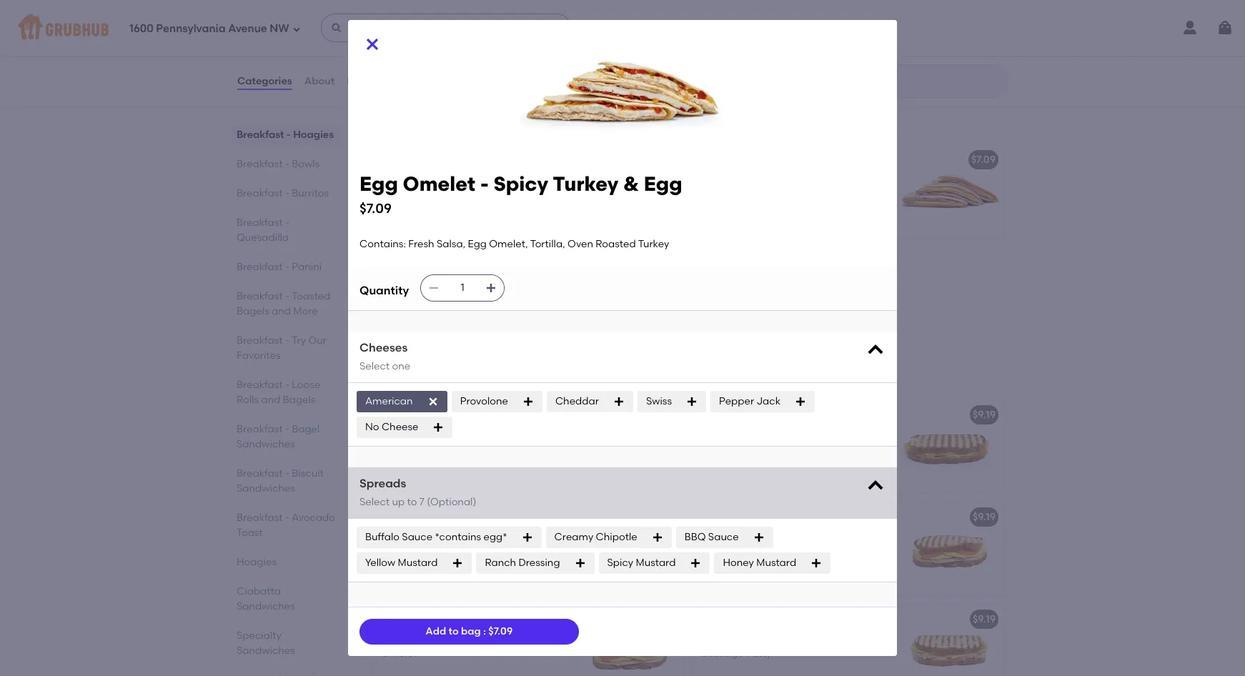 Task type: describe. For each thing, give the bounding box(es) containing it.
breakfast - bagel sandwiches tab
[[237, 422, 337, 452]]

garlic
[[430, 174, 459, 186]]

honey mustard
[[723, 557, 797, 569]]

spreads
[[360, 477, 407, 491]]

fresh inside 'contains: cheddar, fresh salsa, egg omelet, tortilla burrito'
[[478, 21, 504, 33]]

*contains
[[435, 531, 482, 543]]

nw
[[270, 22, 289, 35]]

no cheese
[[365, 421, 419, 433]]

categories button
[[237, 56, 293, 107]]

patty
[[746, 648, 772, 660]]

- inside the breakfast - try our favorites
[[285, 335, 290, 347]]

- inside breakfast - loose rolls and bagels
[[285, 379, 290, 391]]

pepper jack
[[720, 395, 781, 408]]

0 vertical spatial contains: fresh salsa, egg omelet, tortilla, oven roasted turkey
[[360, 238, 670, 250]]

egg inside contains: panini bread, applewood smoked bacon, egg omelet
[[459, 444, 478, 456]]

pepper
[[720, 395, 755, 408]]

0 horizontal spatial honey
[[723, 557, 754, 569]]

bagel
[[292, 423, 320, 436]]

cream
[[514, 174, 548, 186]]

cheddar
[[556, 395, 599, 408]]

applewood for -
[[448, 409, 505, 421]]

specialty sandwiches
[[237, 630, 295, 657]]

about button
[[304, 56, 335, 107]]

jack
[[757, 395, 781, 408]]

breakfast for breakfast - burritos tab on the left of page
[[237, 187, 283, 200]]

contains: panini bread, meat, egg omelet for ham
[[381, 531, 545, 558]]

contains: panini bread, egg omelet, sausage patty
[[702, 634, 877, 660]]

dressing
[[519, 557, 560, 569]]

turkey inside contains: garlic aioli, plain cream cheese, spinach, tomato, egg omelet, tortilla, oven roasted turkey
[[530, 203, 562, 215]]

panini inside contains: panini bread, applewood smoked bacon, egg omelet
[[430, 429, 460, 441]]

quantity
[[360, 284, 409, 297]]

breakfast for the breakfast - panini tab
[[237, 261, 283, 273]]

egg omelet - spicy turkey & egg $7.09
[[360, 172, 683, 217]]

svg image for bbq sauce
[[754, 532, 765, 543]]

breakfast for "breakfast - quesadilla" tab
[[237, 217, 283, 229]]

egg omelet - spicy turkey & egg
[[381, 256, 540, 268]]

breakfast - toasted bagels and more tab
[[237, 289, 337, 319]]

egg omelet - egg for $5.99
[[381, 0, 467, 13]]

panini up honey mustard
[[750, 531, 780, 543]]

main navigation navigation
[[0, 0, 1246, 56]]

omelet, inside contains: panini bread, egg omelet, sausage patty
[[838, 634, 877, 646]]

breakfast - toasted bagels and more
[[237, 290, 331, 318]]

panini up provolone
[[459, 367, 506, 385]]

breakfast - avocado toast tab
[[237, 511, 337, 541]]

& for egg omelet - spicy turkey & egg $7.09
[[624, 172, 639, 196]]

ranch dressing
[[485, 557, 560, 569]]

plain
[[488, 174, 511, 186]]

sauce for bbq
[[709, 531, 739, 543]]

tortilla
[[422, 35, 455, 47]]

buffalo
[[365, 531, 400, 543]]

burrito
[[457, 35, 489, 47]]

breakfast for the breakfast - toasted bagels and more tab
[[237, 290, 283, 303]]

egg inside 'contains: cheddar, fresh salsa, egg omelet, tortilla burrito'
[[538, 21, 556, 33]]

breakfast - try our favorites tab
[[237, 333, 337, 363]]

egg omelet - sausage patty image
[[898, 604, 1005, 677]]

sausage
[[702, 648, 744, 660]]

bowls
[[292, 158, 320, 170]]

$9.19 for egg omelet - egg
[[973, 409, 996, 421]]

bread, for honey
[[783, 531, 815, 543]]

breakfast - hoagies
[[237, 129, 334, 141]]

egg omelet - honey smoked turkey image
[[898, 502, 1005, 595]]

breakfast - loose rolls and bagels
[[237, 379, 321, 406]]

breakfast - bagel sandwiches
[[237, 423, 320, 451]]

buffalo sauce *contains egg*
[[365, 531, 508, 543]]

- inside "egg omelet - spicy turkey & egg $7.09"
[[481, 172, 489, 196]]

swiss
[[646, 395, 672, 408]]

breakfast - panini inside the breakfast - panini tab
[[237, 261, 322, 273]]

1 vertical spatial breakfast - panini
[[371, 367, 506, 385]]

3 sandwiches from the top
[[237, 601, 295, 613]]

breakfast for breakfast - biscuit sandwiches tab
[[237, 468, 283, 480]]

applewood for bread,
[[497, 429, 552, 441]]

bread, for ham
[[462, 531, 494, 543]]

ham
[[448, 511, 472, 523]]

roasted up : at the bottom left of the page
[[476, 613, 517, 625]]

quesadilla inside breakfast - quesadilla
[[237, 232, 289, 244]]

- inside breakfast - avocado toast
[[285, 512, 290, 524]]

salsa, inside contains: fresh salsa, egg omelet, tortilla, oven roasted turkey
[[458, 276, 487, 288]]

cheese,
[[381, 188, 421, 200]]

select for spreads
[[360, 496, 390, 508]]

1 vertical spatial contains: fresh salsa, egg omelet, tortilla, oven roasted turkey
[[381, 276, 550, 303]]

bacon,
[[423, 444, 457, 456]]

contains: panini bread, meat, egg omelet for oven
[[381, 634, 545, 660]]

contains: garlic aioli, plain cream cheese, spinach, tomato, egg omelet, tortilla, oven roasted turkey
[[381, 174, 562, 215]]

1 vertical spatial tortilla,
[[530, 238, 566, 250]]

try
[[292, 335, 306, 347]]

omelet, inside contains: fresh salsa, egg omelet, tortilla, oven roasted turkey
[[511, 276, 550, 288]]

roasted inside contains: garlic aioli, plain cream cheese, spinach, tomato, egg omelet, tortilla, oven roasted turkey
[[488, 203, 528, 215]]

& for egg omelet - spicy turkey & egg
[[511, 256, 519, 268]]

svg image for spicy mustard
[[690, 558, 702, 569]]

breakfast - quesadilla tab
[[237, 215, 337, 245]]

specialty
[[237, 630, 282, 642]]

contains: for egg omelet - oven roasted turkey
[[381, 634, 428, 646]]

panini left bag
[[430, 634, 460, 646]]

sauce for buffalo
[[402, 531, 433, 543]]

- inside breakfast - bagel sandwiches
[[285, 423, 290, 436]]

one
[[392, 360, 411, 372]]

bacon
[[549, 409, 581, 421]]

bagels inside breakfast - loose rolls and bagels
[[283, 394, 316, 406]]

sandwiches inside breakfast - bagel sandwiches
[[237, 438, 295, 451]]

0 horizontal spatial tortilla,
[[381, 290, 416, 303]]

avocado
[[292, 512, 335, 524]]

bread, for applewood
[[462, 429, 494, 441]]

breakfast for breakfast - avocado toast "tab"
[[237, 512, 283, 524]]

spicy for egg omelet - spicy turkey & egg
[[448, 256, 475, 268]]

roasted down egg omelet - spicy turkey & egg
[[447, 290, 487, 303]]

american
[[365, 395, 413, 408]]

2 vertical spatial spicy
[[608, 557, 634, 569]]

$7.09 inside 'button'
[[972, 153, 996, 166]]

smoked for bacon
[[507, 409, 547, 421]]

7
[[420, 496, 425, 508]]

specialty sandwiches tab
[[237, 629, 337, 659]]

egg omelet - egg image for $9.19
[[898, 399, 1005, 492]]

0 vertical spatial hoagies
[[293, 129, 334, 141]]

breakfast - bowls
[[237, 158, 320, 170]]

reviews
[[347, 75, 387, 87]]

breakfast down reviews button
[[371, 112, 445, 130]]

bagels inside breakfast - toasted bagels and more
[[237, 305, 269, 318]]

meat, for honey
[[817, 531, 845, 543]]

and for more
[[272, 305, 291, 318]]

$5.99
[[651, 0, 676, 13]]

breakfast - quesadilla inside tab
[[237, 217, 290, 244]]

aioli,
[[462, 174, 485, 186]]

4 sandwiches from the top
[[237, 645, 295, 657]]

omelet, inside 'contains: cheddar, fresh salsa, egg omelet, tortilla burrito'
[[381, 35, 420, 47]]

breakfast - biscuit sandwiches
[[237, 468, 324, 495]]

(optional)
[[427, 496, 477, 508]]

spicy mustard
[[608, 557, 676, 569]]

$7.09 button
[[693, 144, 1005, 237]]

mustard for yellow mustard
[[398, 557, 438, 569]]

egg omelet - ham & egg image
[[898, 144, 1005, 237]]

omelet inside contains: panini bread, applewood smoked bacon, egg omelet
[[481, 444, 517, 456]]

omelet inside "egg omelet - spicy turkey & egg $7.09"
[[403, 172, 476, 196]]

salsa, inside 'contains: cheddar, fresh salsa, egg omelet, tortilla burrito'
[[506, 21, 535, 33]]

breakfast for breakfast - bowls tab
[[237, 158, 283, 170]]

egg inside contains: panini bread, egg omelet, sausage patty
[[817, 634, 836, 646]]

egg inside contains: garlic aioli, plain cream cheese, spinach, tomato, egg omelet, tortilla, oven roasted turkey
[[510, 188, 529, 200]]

oven inside contains: garlic aioli, plain cream cheese, spinach, tomato, egg omelet, tortilla, oven roasted turkey
[[460, 203, 485, 215]]

bread, for oven
[[462, 634, 494, 646]]

tomato,
[[468, 188, 508, 200]]

svg image for pepper jack
[[795, 396, 807, 408]]

1 vertical spatial fresh
[[409, 238, 435, 250]]

1 vertical spatial hoagies
[[237, 556, 277, 569]]

breakfast - bowls tab
[[237, 157, 337, 172]]

svg image inside main navigation navigation
[[1217, 19, 1234, 36]]

toast
[[237, 527, 263, 539]]

breakfast - hoagies tab
[[237, 127, 337, 142]]

egg omelet - spicy turkey & egg image
[[577, 246, 684, 339]]

loose
[[292, 379, 321, 391]]



Task type: vqa. For each thing, say whether or not it's contained in the screenshot.
Salsa, to the top
yes



Task type: locate. For each thing, give the bounding box(es) containing it.
panini up the "bacon,"
[[430, 429, 460, 441]]

tortilla, up the cheeses
[[381, 290, 416, 303]]

contains: garlic aioli, plain cream cheese, spinach, tomato, egg omelet, tortilla, oven roasted turkey button
[[373, 144, 684, 237]]

breakfast
[[371, 112, 445, 130], [237, 129, 284, 141], [237, 158, 283, 170], [237, 187, 283, 200], [237, 217, 283, 229], [237, 261, 283, 273], [237, 290, 283, 303], [237, 335, 283, 347], [371, 367, 445, 385], [237, 379, 283, 391], [237, 423, 283, 436], [237, 468, 283, 480], [237, 512, 283, 524]]

bbq sauce
[[685, 531, 739, 543]]

tortilla, down "egg omelet - spicy turkey & egg $7.09"
[[530, 238, 566, 250]]

fresh inside contains: fresh salsa, egg omelet, tortilla, oven roasted turkey
[[430, 276, 456, 288]]

and inside breakfast - toasted bagels and more
[[272, 305, 291, 318]]

spreads select up to 7 (optional)
[[360, 477, 477, 508]]

tortilla,
[[422, 203, 457, 215], [530, 238, 566, 250], [381, 290, 416, 303]]

contains: up honey mustard
[[702, 531, 748, 543]]

cheeses
[[360, 341, 408, 355]]

2 mustard from the left
[[636, 557, 676, 569]]

$7.09
[[972, 153, 996, 166], [360, 200, 392, 217], [652, 256, 676, 268], [489, 626, 513, 638]]

breakfast up "american"
[[371, 367, 445, 385]]

contains: up the sausage
[[702, 634, 748, 646]]

rolls
[[237, 394, 259, 406]]

1 horizontal spatial honey
[[768, 511, 800, 523]]

- inside breakfast - toasted bagels and more
[[285, 290, 290, 303]]

panini inside the breakfast - panini tab
[[292, 261, 322, 273]]

1 vertical spatial egg omelet - egg image
[[898, 399, 1005, 492]]

egg*
[[484, 531, 508, 543]]

meat, for ham
[[497, 531, 524, 543]]

$9.19
[[653, 409, 676, 421], [973, 409, 996, 421], [653, 511, 676, 523], [973, 511, 996, 523], [973, 613, 996, 625]]

1 vertical spatial to
[[449, 626, 459, 638]]

contains: panini bread, meat, egg omelet down egg omelet - honey smoked turkey
[[702, 531, 866, 558]]

breakfast inside breakfast - bagel sandwiches
[[237, 423, 283, 436]]

2 horizontal spatial tortilla,
[[530, 238, 566, 250]]

breakfast down the breakfast - bowls
[[237, 187, 283, 200]]

contains: up yellow mustard
[[381, 531, 428, 543]]

panini down the ham
[[430, 531, 460, 543]]

0 vertical spatial spicy
[[494, 172, 549, 196]]

1600
[[129, 22, 154, 35]]

1 vertical spatial select
[[360, 496, 390, 508]]

1 horizontal spatial mustard
[[636, 557, 676, 569]]

mustard down egg omelet - honey smoked turkey
[[757, 557, 797, 569]]

egg omelet - garlic smoked turkey & egg image
[[577, 144, 684, 237]]

contains: right 'no'
[[381, 429, 428, 441]]

breakfast up the rolls
[[237, 379, 283, 391]]

1 vertical spatial salsa,
[[437, 238, 466, 250]]

quesadilla
[[459, 112, 540, 130], [237, 232, 289, 244]]

sandwiches up breakfast - biscuit sandwiches
[[237, 438, 295, 451]]

ciabatta sandwiches tab
[[237, 584, 337, 614]]

tortilla, inside contains: garlic aioli, plain cream cheese, spinach, tomato, egg omelet, tortilla, oven roasted turkey
[[422, 203, 457, 215]]

2 sandwiches from the top
[[237, 483, 295, 495]]

0 vertical spatial honey
[[768, 511, 800, 523]]

spicy
[[494, 172, 549, 196], [448, 256, 475, 268], [608, 557, 634, 569]]

provolone
[[460, 395, 508, 408]]

contains: down egg omelet - oven roasted turkey
[[381, 634, 428, 646]]

breakfast - panini up provolone
[[371, 367, 506, 385]]

1 vertical spatial applewood
[[497, 429, 552, 441]]

breakfast down 'breakfast - burritos'
[[237, 217, 283, 229]]

contains: for egg omelet - ham
[[381, 531, 428, 543]]

breakfast - panini
[[237, 261, 322, 273], [371, 367, 506, 385]]

egg omelet - egg down pepper jack
[[702, 409, 787, 421]]

contains: panini bread, meat, egg omelet down the ham
[[381, 531, 545, 558]]

honey
[[768, 511, 800, 523], [723, 557, 754, 569]]

and inside breakfast - loose rolls and bagels
[[261, 394, 281, 406]]

breakfast up 'breakfast - burritos'
[[237, 158, 283, 170]]

sandwiches down 'ciabatta' at the left of page
[[237, 601, 295, 613]]

breakfast inside breakfast - avocado toast
[[237, 512, 283, 524]]

salsa, up egg omelet - spicy turkey & egg
[[437, 238, 466, 250]]

breakfast - avocado toast
[[237, 512, 335, 539]]

breakfast - panini tab
[[237, 260, 337, 275]]

1 horizontal spatial to
[[449, 626, 459, 638]]

contains: inside 'contains: cheddar, fresh salsa, egg omelet, tortilla burrito'
[[381, 21, 428, 33]]

- inside breakfast - biscuit sandwiches
[[285, 468, 290, 480]]

up
[[392, 496, 405, 508]]

0 vertical spatial breakfast - quesadilla
[[371, 112, 540, 130]]

2 vertical spatial salsa,
[[458, 276, 487, 288]]

favorites
[[237, 350, 281, 362]]

applewood down bacon
[[497, 429, 552, 441]]

breakfast up breakfast - toasted bagels and more
[[237, 261, 283, 273]]

select inside "cheeses select one"
[[360, 360, 390, 372]]

contains: inside contains: panini bread, egg omelet, sausage patty
[[702, 634, 748, 646]]

breakfast - quesadilla down 'breakfast - burritos'
[[237, 217, 290, 244]]

contains: up 'quantity'
[[360, 238, 406, 250]]

contains: panini bread, meat, egg omelet
[[381, 531, 545, 558], [702, 531, 866, 558], [381, 634, 545, 660]]

Input item quantity number field
[[447, 275, 479, 301]]

breakfast inside breakfast - biscuit sandwiches
[[237, 468, 283, 480]]

1 horizontal spatial &
[[624, 172, 639, 196]]

roasted down egg omelet - garlic smoked turkey & egg image
[[596, 238, 636, 250]]

0 vertical spatial salsa,
[[506, 21, 535, 33]]

hoagies up bowls
[[293, 129, 334, 141]]

contains: fresh salsa, egg omelet, tortilla, oven roasted turkey down "egg omelet - spicy turkey & egg $7.09"
[[360, 238, 670, 250]]

about
[[304, 75, 335, 87]]

yellow mustard
[[365, 557, 438, 569]]

1 horizontal spatial hoagies
[[293, 129, 334, 141]]

2 select from the top
[[360, 496, 390, 508]]

cheese
[[382, 421, 419, 433]]

contains: panini bread, applewood smoked bacon, egg omelet
[[381, 429, 552, 456]]

breakfast for breakfast - hoagies tab
[[237, 129, 284, 141]]

0 horizontal spatial egg omelet - egg
[[381, 0, 467, 13]]

contains: fresh salsa, egg omelet, tortilla, oven roasted turkey
[[360, 238, 670, 250], [381, 276, 550, 303]]

ciabatta
[[237, 586, 281, 598]]

ranch
[[485, 557, 516, 569]]

2 vertical spatial tortilla,
[[381, 290, 416, 303]]

0 vertical spatial select
[[360, 360, 390, 372]]

mustard for honey mustard
[[757, 557, 797, 569]]

svg image for american
[[427, 396, 439, 408]]

breakfast up the breakfast - bowls
[[237, 129, 284, 141]]

contains: inside contains: garlic aioli, plain cream cheese, spinach, tomato, egg omelet, tortilla, oven roasted turkey
[[381, 174, 428, 186]]

svg image for ranch dressing
[[575, 558, 586, 569]]

sandwiches up breakfast - avocado toast
[[237, 483, 295, 495]]

1 select from the top
[[360, 360, 390, 372]]

0 horizontal spatial bagels
[[237, 305, 269, 318]]

0 vertical spatial egg omelet - egg
[[381, 0, 467, 13]]

2 vertical spatial fresh
[[430, 276, 456, 288]]

select down spreads
[[360, 496, 390, 508]]

add
[[426, 626, 446, 638]]

1 vertical spatial &
[[511, 256, 519, 268]]

quesadilla up plain
[[459, 112, 540, 130]]

to left bag
[[449, 626, 459, 638]]

roasted
[[488, 203, 528, 215], [596, 238, 636, 250], [447, 290, 487, 303], [476, 613, 517, 625]]

egg omelet - egg image
[[577, 0, 684, 84], [898, 399, 1005, 492]]

creamy chipotle
[[555, 531, 638, 543]]

sauce right the bbq
[[709, 531, 739, 543]]

1 horizontal spatial smoked
[[507, 409, 547, 421]]

salsa, down egg omelet - spicy turkey & egg
[[458, 276, 487, 288]]

to inside spreads select up to 7 (optional)
[[407, 496, 417, 508]]

0 horizontal spatial mustard
[[398, 557, 438, 569]]

0 vertical spatial to
[[407, 496, 417, 508]]

0 vertical spatial breakfast - panini
[[237, 261, 322, 273]]

meat, right : at the bottom left of the page
[[497, 634, 524, 646]]

avenue
[[228, 22, 267, 35]]

fresh up egg omelet - spicy turkey & egg
[[409, 238, 435, 250]]

0 horizontal spatial breakfast - panini
[[237, 261, 322, 273]]

contains: for egg omelet - spicy turkey & egg
[[381, 276, 428, 288]]

breakfast - biscuit sandwiches tab
[[237, 466, 337, 496]]

cheddar,
[[430, 21, 476, 33]]

cheeses select one
[[360, 341, 411, 372]]

contains: inside contains: panini bread, applewood smoked bacon, egg omelet
[[381, 429, 428, 441]]

breakfast inside breakfast - toasted bagels and more
[[237, 290, 283, 303]]

0 horizontal spatial smoked
[[381, 444, 421, 456]]

0 horizontal spatial spicy
[[448, 256, 475, 268]]

contains: cheddar, fresh salsa, egg omelet, tortilla burrito
[[381, 21, 556, 47]]

breakfast up favorites
[[237, 335, 283, 347]]

salsa,
[[506, 21, 535, 33], [437, 238, 466, 250], [458, 276, 487, 288]]

egg inside contains: fresh salsa, egg omelet, tortilla, oven roasted turkey
[[490, 276, 508, 288]]

$9.19 for egg omelet - honey smoked turkey
[[973, 511, 996, 523]]

contains:
[[381, 21, 428, 33], [381, 174, 428, 186], [360, 238, 406, 250], [381, 276, 428, 288], [381, 429, 428, 441], [381, 531, 428, 543], [702, 531, 748, 543], [381, 634, 428, 646], [702, 634, 748, 646]]

2 horizontal spatial spicy
[[608, 557, 634, 569]]

our
[[309, 335, 327, 347]]

egg omelet - oven roasted turkey
[[381, 613, 551, 625]]

$9.19 for egg omelet - applewood smoked bacon
[[653, 409, 676, 421]]

honey down bbq sauce
[[723, 557, 754, 569]]

egg omelet - honey smoked turkey
[[702, 511, 876, 523]]

breakfast inside breakfast - loose rolls and bagels
[[237, 379, 283, 391]]

breakfast for the 'breakfast - try our favorites' tab
[[237, 335, 283, 347]]

add to bag : $7.09
[[426, 626, 513, 638]]

1600 pennsylvania avenue nw
[[129, 22, 289, 35]]

panini up toasted
[[292, 261, 322, 273]]

0 vertical spatial smoked
[[507, 409, 547, 421]]

applewood inside contains: panini bread, applewood smoked bacon, egg omelet
[[497, 429, 552, 441]]

applewood down provolone
[[448, 409, 505, 421]]

smoked inside contains: panini bread, applewood smoked bacon, egg omelet
[[381, 444, 421, 456]]

contains: fresh salsa, egg omelet, tortilla, oven roasted turkey down egg omelet - spicy turkey & egg
[[381, 276, 550, 303]]

svg image for creamy chipotle
[[652, 532, 664, 543]]

0 vertical spatial bagels
[[237, 305, 269, 318]]

1 vertical spatial spicy
[[448, 256, 475, 268]]

pennsylvania
[[156, 22, 226, 35]]

egg omelet - ham image
[[577, 502, 684, 595]]

smoked
[[507, 409, 547, 421], [381, 444, 421, 456], [802, 511, 842, 523]]

breakfast down the breakfast - panini tab
[[237, 290, 283, 303]]

roasted down tomato,
[[488, 203, 528, 215]]

meat,
[[497, 531, 524, 543], [817, 531, 845, 543], [497, 634, 524, 646]]

0 vertical spatial tortilla,
[[422, 203, 457, 215]]

0 horizontal spatial quesadilla
[[237, 232, 289, 244]]

categories
[[237, 75, 292, 87]]

1 vertical spatial honey
[[723, 557, 754, 569]]

bagels up favorites
[[237, 305, 269, 318]]

to left 7
[[407, 496, 417, 508]]

spicy inside "egg omelet - spicy turkey & egg $7.09"
[[494, 172, 549, 196]]

svg image
[[1217, 19, 1234, 36], [364, 36, 381, 53], [427, 396, 439, 408], [795, 396, 807, 408], [652, 532, 664, 543], [754, 532, 765, 543], [575, 558, 586, 569], [690, 558, 702, 569]]

and left more
[[272, 305, 291, 318]]

breakfast - panini up breakfast - toasted bagels and more
[[237, 261, 322, 273]]

fresh up burrito
[[478, 21, 504, 33]]

0 horizontal spatial hoagies
[[237, 556, 277, 569]]

1 vertical spatial and
[[261, 394, 281, 406]]

1 sandwiches from the top
[[237, 438, 295, 451]]

1 sauce from the left
[[402, 531, 433, 543]]

tortilla, down spinach,
[[422, 203, 457, 215]]

1 mustard from the left
[[398, 557, 438, 569]]

breakfast down breakfast - bagel sandwiches
[[237, 468, 283, 480]]

reviews button
[[346, 56, 387, 107]]

1 horizontal spatial bagels
[[283, 394, 316, 406]]

fresh down egg omelet - spicy turkey & egg
[[430, 276, 456, 288]]

breakfast down the rolls
[[237, 423, 283, 436]]

egg omelet - ham
[[381, 511, 472, 523]]

1 vertical spatial egg omelet - egg
[[702, 409, 787, 421]]

0 vertical spatial fresh
[[478, 21, 504, 33]]

egg omelet - applewood smoked bacon
[[381, 409, 581, 421]]

0 vertical spatial &
[[624, 172, 639, 196]]

contains: for egg omelet - egg
[[381, 21, 428, 33]]

sandwiches down specialty
[[237, 645, 295, 657]]

spinach,
[[423, 188, 465, 200]]

breakfast - burritos
[[237, 187, 329, 200]]

hoagies
[[293, 129, 334, 141], [237, 556, 277, 569]]

2 horizontal spatial smoked
[[802, 511, 842, 523]]

oven
[[460, 203, 485, 215], [568, 238, 594, 250], [419, 290, 444, 303], [448, 613, 474, 625]]

breakfast for breakfast - bagel sandwiches tab
[[237, 423, 283, 436]]

contains: for egg omelet - honey smoked turkey
[[702, 531, 748, 543]]

applewood
[[448, 409, 505, 421], [497, 429, 552, 441]]

breakfast - try our favorites
[[237, 335, 327, 362]]

contains: panini bread, meat, egg omelet down egg omelet - oven roasted turkey
[[381, 634, 545, 660]]

1 vertical spatial breakfast - quesadilla
[[237, 217, 290, 244]]

0 vertical spatial and
[[272, 305, 291, 318]]

toasted
[[292, 290, 331, 303]]

omelet,
[[381, 35, 420, 47], [381, 203, 420, 215], [489, 238, 528, 250], [511, 276, 550, 288], [838, 634, 877, 646]]

0 horizontal spatial to
[[407, 496, 417, 508]]

select inside spreads select up to 7 (optional)
[[360, 496, 390, 508]]

bread, inside contains: panini bread, applewood smoked bacon, egg omelet
[[462, 429, 494, 441]]

egg omelet - egg image for $5.99
[[577, 0, 684, 84]]

egg omelet - egg up cheddar,
[[381, 0, 467, 13]]

1 horizontal spatial quesadilla
[[459, 112, 540, 130]]

egg omelet - oven roasted turkey image
[[577, 604, 684, 677]]

creamy
[[555, 531, 594, 543]]

breakfast - burritos tab
[[237, 186, 337, 201]]

1 vertical spatial bagels
[[283, 394, 316, 406]]

1 horizontal spatial breakfast - panini
[[371, 367, 506, 385]]

0 vertical spatial quesadilla
[[459, 112, 540, 130]]

panini
[[292, 261, 322, 273], [459, 367, 506, 385], [430, 429, 460, 441], [430, 531, 460, 543], [750, 531, 780, 543], [430, 634, 460, 646], [750, 634, 780, 646]]

smoked for turkey
[[802, 511, 842, 523]]

0 horizontal spatial breakfast - quesadilla
[[237, 217, 290, 244]]

breakfast - loose rolls and bagels tab
[[237, 378, 337, 408]]

panini inside contains: panini bread, egg omelet, sausage patty
[[750, 634, 780, 646]]

breakfast inside the breakfast - try our favorites
[[237, 335, 283, 347]]

mustard for spicy mustard
[[636, 557, 676, 569]]

1 horizontal spatial tortilla,
[[422, 203, 457, 215]]

select down the cheeses
[[360, 360, 390, 372]]

1 horizontal spatial sauce
[[709, 531, 739, 543]]

2 horizontal spatial mustard
[[757, 557, 797, 569]]

1 horizontal spatial egg omelet - egg
[[702, 409, 787, 421]]

egg omelet - applewood smoked bacon image
[[577, 399, 684, 492]]

1 horizontal spatial egg omelet - egg image
[[898, 399, 1005, 492]]

sauce
[[402, 531, 433, 543], [709, 531, 739, 543]]

bbq
[[685, 531, 706, 543]]

no
[[365, 421, 379, 433]]

0 horizontal spatial egg omelet - egg image
[[577, 0, 684, 84]]

and right the rolls
[[261, 394, 281, 406]]

quesadilla up the breakfast - panini tab
[[237, 232, 289, 244]]

bag
[[461, 626, 481, 638]]

1 vertical spatial quesadilla
[[237, 232, 289, 244]]

meat, down egg omelet - honey smoked turkey
[[817, 531, 845, 543]]

sandwiches inside breakfast - biscuit sandwiches
[[237, 483, 295, 495]]

to
[[407, 496, 417, 508], [449, 626, 459, 638]]

$9.19 for egg omelet - ham
[[653, 511, 676, 523]]

yellow
[[365, 557, 396, 569]]

more
[[293, 305, 318, 318]]

breakfast - quesadilla up garlic
[[371, 112, 540, 130]]

1 vertical spatial smoked
[[381, 444, 421, 456]]

bread, inside contains: panini bread, egg omelet, sausage patty
[[783, 634, 815, 646]]

biscuit
[[292, 468, 324, 480]]

egg
[[381, 0, 400, 13], [448, 0, 467, 13], [538, 21, 556, 33], [360, 172, 398, 196], [644, 172, 683, 196], [510, 188, 529, 200], [468, 238, 487, 250], [381, 256, 400, 268], [521, 256, 540, 268], [490, 276, 508, 288], [381, 409, 400, 421], [702, 409, 721, 421], [768, 409, 787, 421], [459, 444, 478, 456], [381, 511, 400, 523], [702, 511, 721, 523], [527, 531, 545, 543], [847, 531, 866, 543], [381, 613, 400, 625], [527, 634, 545, 646], [817, 634, 836, 646]]

:
[[484, 626, 486, 638]]

salsa, right cheddar,
[[506, 21, 535, 33]]

and for bagels
[[261, 394, 281, 406]]

select for cheeses
[[360, 360, 390, 372]]

hoagies tab
[[237, 555, 337, 570]]

turkey inside "egg omelet - spicy turkey & egg $7.09"
[[553, 172, 619, 196]]

sandwiches
[[237, 438, 295, 451], [237, 483, 295, 495], [237, 601, 295, 613], [237, 645, 295, 657]]

ciabatta sandwiches
[[237, 586, 295, 613]]

contains: for egg omelet - applewood smoked bacon
[[381, 429, 428, 441]]

sauce down egg omelet - ham
[[402, 531, 433, 543]]

0 horizontal spatial sauce
[[402, 531, 433, 543]]

& inside "egg omelet - spicy turkey & egg $7.09"
[[624, 172, 639, 196]]

and
[[272, 305, 291, 318], [261, 394, 281, 406]]

contains: up tortilla
[[381, 21, 428, 33]]

2 sauce from the left
[[709, 531, 739, 543]]

contains: panini bread, meat, egg omelet for honey
[[702, 531, 866, 558]]

meat, for oven
[[497, 634, 524, 646]]

0 horizontal spatial &
[[511, 256, 519, 268]]

spicy for egg omelet - spicy turkey & egg $7.09
[[494, 172, 549, 196]]

bagels down loose
[[283, 394, 316, 406]]

omelet, inside contains: garlic aioli, plain cream cheese, spinach, tomato, egg omelet, tortilla, oven roasted turkey
[[381, 203, 420, 215]]

$7.09 inside "egg omelet - spicy turkey & egg $7.09"
[[360, 200, 392, 217]]

honey up honey mustard
[[768, 511, 800, 523]]

breakfast for the breakfast - loose rolls and bagels tab
[[237, 379, 283, 391]]

svg image
[[331, 22, 342, 34], [292, 25, 301, 33], [429, 283, 440, 294], [486, 283, 497, 294], [866, 341, 886, 361], [523, 396, 534, 408], [614, 396, 625, 408], [687, 396, 698, 408], [433, 422, 444, 433], [866, 476, 886, 496], [522, 532, 533, 543], [452, 558, 464, 569], [811, 558, 823, 569]]

tab
[[237, 673, 337, 677]]

panini up patty
[[750, 634, 780, 646]]

meat, up ranch
[[497, 531, 524, 543]]

0 vertical spatial egg omelet - egg image
[[577, 0, 684, 84]]

2 vertical spatial smoked
[[802, 511, 842, 523]]

hoagies up 'ciabatta' at the left of page
[[237, 556, 277, 569]]

3 mustard from the left
[[757, 557, 797, 569]]

contains: left the input item quantity number field
[[381, 276, 428, 288]]

1 horizontal spatial breakfast - quesadilla
[[371, 112, 540, 130]]

mustard down buffalo sauce *contains egg*
[[398, 557, 438, 569]]

smoked for bacon,
[[381, 444, 421, 456]]

chipotle
[[596, 531, 638, 543]]

contains: up cheese,
[[381, 174, 428, 186]]

breakfast up toast
[[237, 512, 283, 524]]

0 vertical spatial applewood
[[448, 409, 505, 421]]

mustard down the chipotle in the bottom of the page
[[636, 557, 676, 569]]

egg omelet - egg for $9.19
[[702, 409, 787, 421]]

1 horizontal spatial spicy
[[494, 172, 549, 196]]



